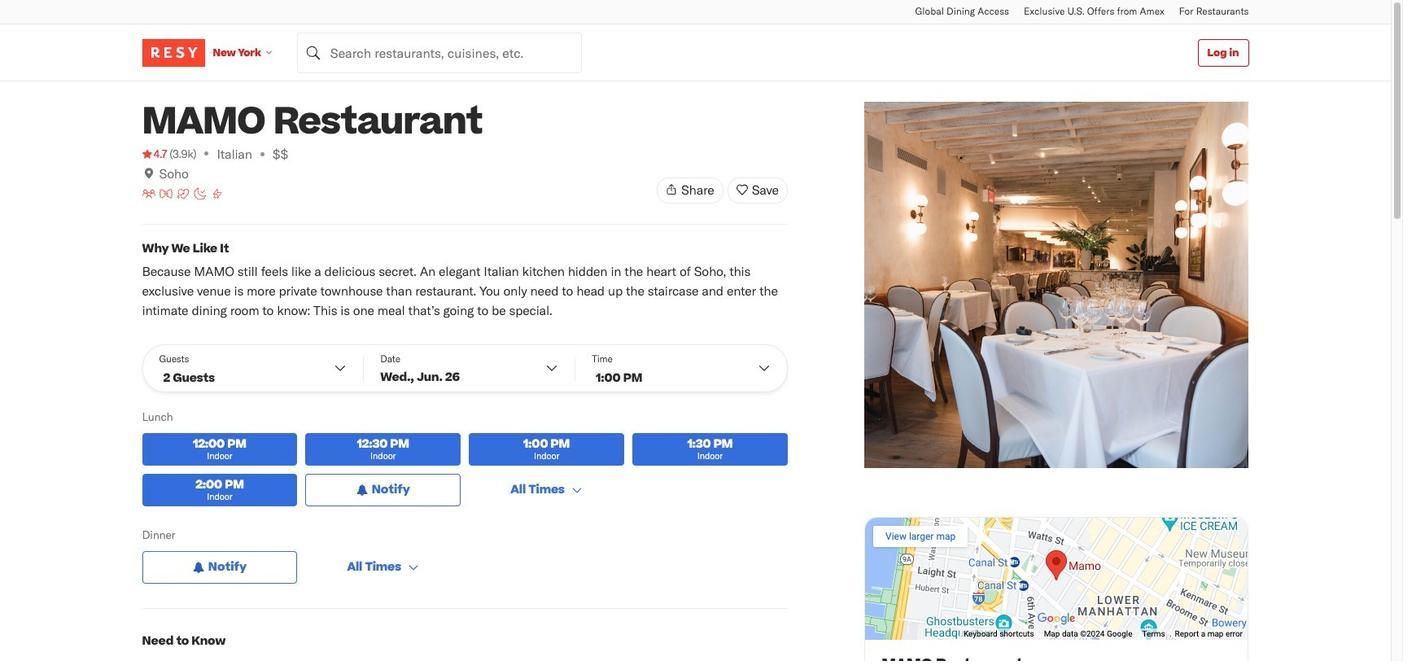 Task type: locate. For each thing, give the bounding box(es) containing it.
4.7 out of 5 stars image
[[142, 146, 167, 162]]

Search restaurants, cuisines, etc. text field
[[297, 32, 582, 73]]

None field
[[297, 32, 582, 73]]



Task type: vqa. For each thing, say whether or not it's contained in the screenshot.
4.9 out of 5 stars image
no



